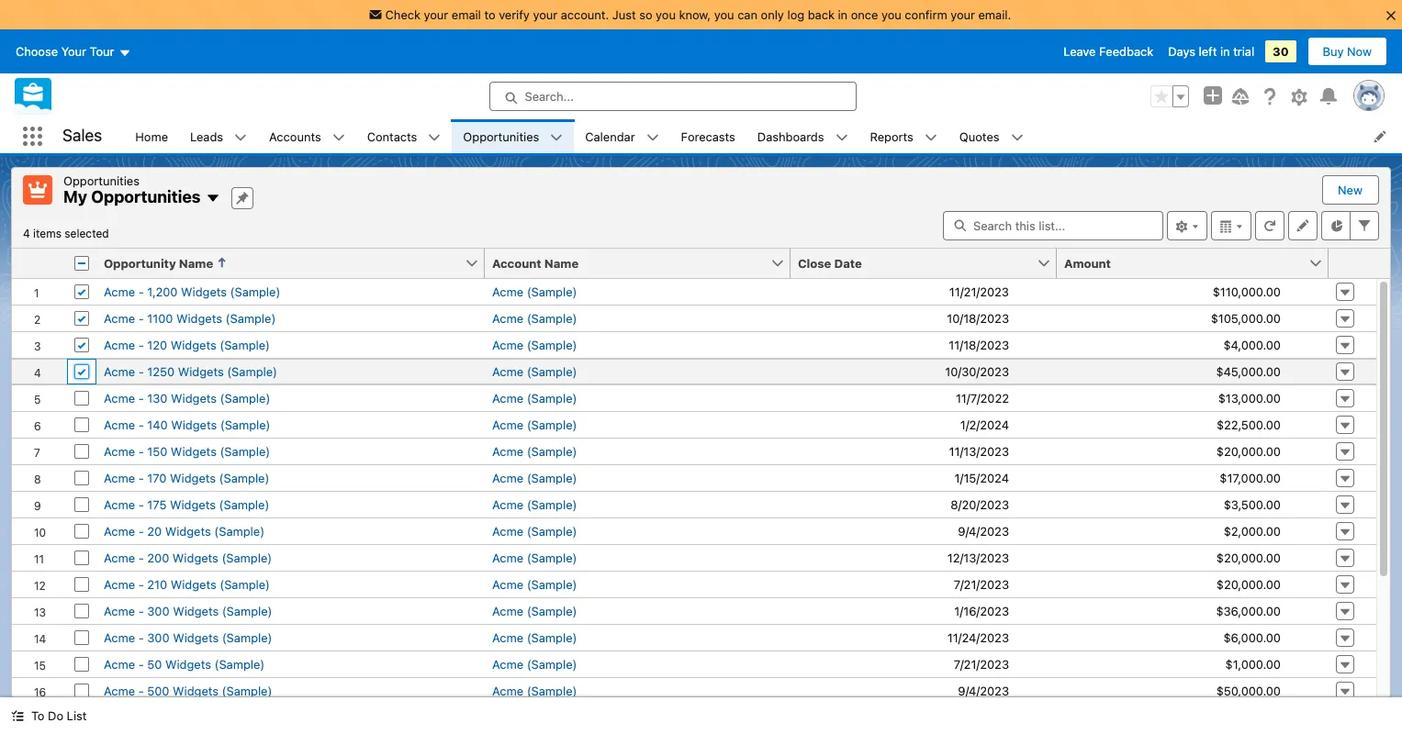 Task type: describe. For each thing, give the bounding box(es) containing it.
- for acme - 500 widgets (sample) link
[[138, 684, 144, 698]]

know,
[[679, 7, 711, 22]]

2 you from the left
[[714, 7, 734, 22]]

text default image down leads list item
[[206, 191, 221, 206]]

acme (sample) link for acme - 1250 widgets (sample) link
[[492, 364, 577, 379]]

acme - 120 widgets (sample) link
[[104, 337, 270, 352]]

$20,000.00 for 12/13/2023
[[1217, 551, 1281, 565]]

acme - 1250 widgets (sample) link
[[104, 364, 277, 379]]

- for acme - 20 widgets (sample) link
[[138, 524, 144, 539]]

acme - 1100 widgets (sample)
[[104, 311, 276, 326]]

amount
[[1064, 256, 1111, 270]]

12/13/2023
[[947, 551, 1009, 565]]

email.
[[978, 7, 1011, 22]]

none search field inside the "my opportunities|opportunities|list view" element
[[943, 211, 1163, 240]]

acme - 175 widgets (sample) link
[[104, 497, 269, 512]]

widgets for 11/24/2023 acme - 300 widgets (sample) link
[[173, 630, 219, 645]]

check
[[385, 7, 421, 22]]

my opportunities status
[[23, 226, 109, 240]]

30
[[1273, 44, 1289, 59]]

list containing home
[[124, 119, 1402, 153]]

text default image for leads
[[234, 131, 247, 144]]

widgets for acme - 50 widgets (sample) link
[[165, 657, 211, 672]]

$20,000.00 for 7/21/2023
[[1217, 577, 1281, 592]]

- for 1/16/2023 acme - 300 widgets (sample) link
[[138, 604, 144, 618]]

accounts
[[269, 129, 321, 144]]

date
[[834, 256, 862, 270]]

to do list
[[31, 709, 87, 724]]

list
[[67, 709, 87, 724]]

4
[[23, 226, 30, 240]]

widgets for acme - 140 widgets (sample) link
[[171, 417, 217, 432]]

account.
[[561, 7, 609, 22]]

left
[[1199, 44, 1217, 59]]

acme - 200 widgets (sample) link
[[104, 551, 272, 565]]

acme - 140 widgets (sample)
[[104, 417, 270, 432]]

reports
[[870, 129, 914, 144]]

buy
[[1323, 44, 1344, 59]]

account
[[492, 256, 541, 270]]

my
[[63, 187, 87, 207]]

acme (sample) link for acme - 1,200 widgets (sample) link
[[492, 284, 577, 299]]

acme (sample) for acme - 170 widgets (sample) link
[[492, 471, 577, 485]]

$2,000.00
[[1224, 524, 1281, 539]]

7/21/2023 for $1,000.00
[[954, 657, 1009, 672]]

opportunities list item
[[452, 119, 574, 153]]

reports link
[[859, 119, 925, 153]]

120
[[147, 337, 167, 352]]

acme - 20 widgets (sample)
[[104, 524, 265, 539]]

2 your from the left
[[533, 7, 558, 22]]

acme (sample) for acme - 1250 widgets (sample) link
[[492, 364, 577, 379]]

verify
[[499, 7, 530, 22]]

10/18/2023
[[947, 311, 1009, 326]]

amount button
[[1057, 248, 1309, 278]]

calendar
[[585, 129, 635, 144]]

- for acme - 1250 widgets (sample) link
[[138, 364, 144, 379]]

- for acme - 170 widgets (sample) link
[[138, 471, 144, 485]]

- for acme - 120 widgets (sample) "link"
[[138, 337, 144, 352]]

- for acme - 1,200 widgets (sample) link
[[138, 284, 144, 299]]

to
[[31, 709, 45, 724]]

acme (sample) link for acme - 210 widgets (sample) link
[[492, 577, 577, 592]]

accounts link
[[258, 119, 332, 153]]

acme (sample) link for acme - 175 widgets (sample) "link"
[[492, 497, 577, 512]]

acme - 1250 widgets (sample)
[[104, 364, 277, 379]]

can
[[738, 7, 758, 22]]

buy now
[[1323, 44, 1372, 59]]

text default image for calendar
[[646, 131, 659, 144]]

acme - 300 widgets (sample) link for 11/24/2023
[[104, 630, 272, 645]]

130
[[147, 391, 168, 405]]

contacts link
[[356, 119, 428, 153]]

so
[[639, 7, 652, 22]]

acme (sample) for acme - 150 widgets (sample) link
[[492, 444, 577, 459]]

opportunities inside opportunities link
[[463, 129, 539, 144]]

$20,000.00 for 11/13/2023
[[1217, 444, 1281, 459]]

widgets for 1/16/2023 acme - 300 widgets (sample) link
[[173, 604, 219, 618]]

leave
[[1064, 44, 1096, 59]]

acme (sample) link for acme - 120 widgets (sample) "link"
[[492, 337, 577, 352]]

account name button
[[485, 248, 770, 278]]

widgets for acme - 130 widgets (sample) link
[[171, 391, 217, 405]]

your
[[61, 44, 86, 59]]

acme - 210 widgets (sample) link
[[104, 577, 270, 592]]

acme (sample) for acme - 20 widgets (sample) link
[[492, 524, 577, 539]]

sales
[[62, 126, 102, 145]]

widgets for acme - 500 widgets (sample) link
[[173, 684, 219, 698]]

account name element
[[485, 248, 802, 279]]

acme (sample) link for acme - 200 widgets (sample) link
[[492, 551, 577, 565]]

close
[[798, 256, 831, 270]]

calendar list item
[[574, 119, 670, 153]]

text default image for reports
[[925, 131, 937, 144]]

acme - 170 widgets (sample)
[[104, 471, 269, 485]]

opportunity name element
[[96, 248, 496, 279]]

quotes
[[959, 129, 1000, 144]]

acme (sample) for 1/16/2023 acme - 300 widgets (sample) link
[[492, 604, 577, 618]]

acme (sample) for acme - 140 widgets (sample) link
[[492, 417, 577, 432]]

acme - 130 widgets (sample)
[[104, 391, 270, 405]]

quotes link
[[948, 119, 1011, 153]]

300 for 1/16/2023
[[147, 604, 170, 618]]

1 you from the left
[[656, 7, 676, 22]]

opportunities link
[[452, 119, 550, 153]]

to do list button
[[0, 698, 98, 735]]

leads list item
[[179, 119, 258, 153]]

11/7/2022
[[956, 391, 1009, 405]]

reports list item
[[859, 119, 948, 153]]

11/18/2023
[[949, 337, 1009, 352]]

acme (sample) for acme - 175 widgets (sample) "link"
[[492, 497, 577, 512]]

8/20/2023
[[951, 497, 1009, 512]]

acme - 170 widgets (sample) link
[[104, 471, 269, 485]]

email
[[452, 7, 481, 22]]

175
[[147, 497, 167, 512]]

$45,000.00
[[1216, 364, 1281, 379]]

acme (sample) link for acme - 150 widgets (sample) link
[[492, 444, 577, 459]]

16 acme (sample) link from the top
[[492, 684, 577, 698]]

widgets for acme - 20 widgets (sample) link
[[165, 524, 211, 539]]

check your email to verify your account. just so you know, you can only log back in once you confirm your email.
[[385, 7, 1011, 22]]

selected
[[65, 226, 109, 240]]

acme - 1,200 widgets (sample)
[[104, 284, 280, 299]]

widgets for acme - 150 widgets (sample) link
[[171, 444, 217, 459]]

- for 11/24/2023 acme - 300 widgets (sample) link
[[138, 630, 144, 645]]

quotes list item
[[948, 119, 1034, 153]]

170
[[147, 471, 167, 485]]

acme (sample) link for acme - 140 widgets (sample) link
[[492, 417, 577, 432]]

accounts list item
[[258, 119, 356, 153]]

acme (sample) for 11/24/2023 acme - 300 widgets (sample) link
[[492, 630, 577, 645]]

acme (sample) link for acme - 1100 widgets (sample) link
[[492, 311, 577, 326]]

acme (sample) link for acme - 50 widgets (sample) link
[[492, 657, 577, 672]]

acme - 1100 widgets (sample) link
[[104, 311, 276, 326]]

opportunities down sales
[[63, 174, 140, 188]]

days
[[1168, 44, 1196, 59]]

calendar link
[[574, 119, 646, 153]]

acme (sample) for acme - 130 widgets (sample) link
[[492, 391, 577, 405]]

1 vertical spatial in
[[1220, 44, 1230, 59]]

leave feedback
[[1064, 44, 1154, 59]]

140
[[147, 417, 168, 432]]

acme - 130 widgets (sample) link
[[104, 391, 270, 405]]

Search My Opportunities list view. search field
[[943, 211, 1163, 240]]

contacts
[[367, 129, 417, 144]]

acme (sample) link for acme - 20 widgets (sample) link
[[492, 524, 577, 539]]

opportunities down home
[[91, 187, 201, 207]]

text default image for accounts
[[332, 131, 345, 144]]



Task type: locate. For each thing, give the bounding box(es) containing it.
0 vertical spatial 9/4/2023
[[958, 524, 1009, 539]]

widgets up acme - 210 widgets (sample)
[[173, 551, 218, 565]]

widgets down acme - 50 widgets (sample) link
[[173, 684, 219, 698]]

group
[[1151, 85, 1189, 107]]

2 acme - 300 widgets (sample) link from the top
[[104, 630, 272, 645]]

- for acme - 140 widgets (sample) link
[[138, 417, 144, 432]]

amount element
[[1057, 248, 1340, 279]]

- up acme - 50 widgets (sample)
[[138, 630, 144, 645]]

- down acme - 210 widgets (sample)
[[138, 604, 144, 618]]

- for acme - 210 widgets (sample) link
[[138, 577, 144, 592]]

7/21/2023 up the "1/16/2023"
[[954, 577, 1009, 592]]

widgets up acme - 500 widgets (sample) link
[[165, 657, 211, 672]]

forecasts link
[[670, 119, 746, 153]]

- left 1,200
[[138, 284, 144, 299]]

5 acme (sample) from the top
[[492, 391, 577, 405]]

my opportunities|opportunities|list view element
[[11, 167, 1391, 735]]

9/4/2023 down 11/24/2023
[[958, 684, 1009, 698]]

1 your from the left
[[424, 7, 448, 22]]

text default image inside quotes list item
[[1011, 131, 1023, 144]]

7/21/2023
[[954, 577, 1009, 592], [954, 657, 1009, 672]]

7/21/2023 for $20,000.00
[[954, 577, 1009, 592]]

8 acme (sample) link from the top
[[492, 471, 577, 485]]

widgets down acme - 200 widgets (sample)
[[171, 577, 216, 592]]

text default image for quotes
[[1011, 131, 1023, 144]]

your right verify
[[533, 7, 558, 22]]

list
[[124, 119, 1402, 153]]

$6,000.00
[[1224, 630, 1281, 645]]

acme - 500 widgets (sample)
[[104, 684, 272, 698]]

1 vertical spatial acme - 300 widgets (sample) link
[[104, 630, 272, 645]]

5 - from the top
[[138, 391, 144, 405]]

14 acme (sample) from the top
[[492, 630, 577, 645]]

dashboards
[[757, 129, 824, 144]]

- for acme - 175 widgets (sample) "link"
[[138, 497, 144, 512]]

9 acme (sample) from the top
[[492, 497, 577, 512]]

12 acme (sample) from the top
[[492, 577, 577, 592]]

1 7/21/2023 from the top
[[954, 577, 1009, 592]]

2 name from the left
[[544, 256, 579, 270]]

home link
[[124, 119, 179, 153]]

2 horizontal spatial you
[[881, 7, 902, 22]]

14 - from the top
[[138, 630, 144, 645]]

11/21/2023
[[949, 284, 1009, 299]]

text default image inside reports list item
[[925, 131, 937, 144]]

1 - from the top
[[138, 284, 144, 299]]

- left the 500
[[138, 684, 144, 698]]

- left 20
[[138, 524, 144, 539]]

leads
[[190, 129, 223, 144]]

do
[[48, 709, 63, 724]]

11 acme (sample) link from the top
[[492, 551, 577, 565]]

text default image inside to do list button
[[11, 710, 24, 723]]

text default image left reports
[[835, 131, 848, 144]]

11/24/2023
[[947, 630, 1009, 645]]

choose your tour
[[16, 44, 114, 59]]

close date element
[[791, 248, 1068, 279]]

widgets up acme - 1100 widgets (sample) link
[[181, 284, 227, 299]]

1 vertical spatial 300
[[147, 630, 170, 645]]

2 7/21/2023 from the top
[[954, 657, 1009, 672]]

widgets up acme - 1250 widgets (sample)
[[171, 337, 216, 352]]

text default image inside leads list item
[[234, 131, 247, 144]]

widgets up acme - 50 widgets (sample) link
[[173, 630, 219, 645]]

text default image for dashboards
[[835, 131, 848, 144]]

widgets up acme - 200 widgets (sample)
[[165, 524, 211, 539]]

widgets for acme - 1,200 widgets (sample) link
[[181, 284, 227, 299]]

13 acme (sample) link from the top
[[492, 604, 577, 618]]

acme - 1,200 widgets (sample) link
[[104, 284, 280, 299]]

2 300 from the top
[[147, 630, 170, 645]]

text default image right quotes
[[1011, 131, 1023, 144]]

$36,000.00
[[1216, 604, 1281, 618]]

acme (sample) for acme - 200 widgets (sample) link
[[492, 551, 577, 565]]

- left 210
[[138, 577, 144, 592]]

8 acme (sample) from the top
[[492, 471, 577, 485]]

$20,000.00
[[1217, 444, 1281, 459], [1217, 551, 1281, 565], [1217, 577, 1281, 592]]

300 for 11/24/2023
[[147, 630, 170, 645]]

1 acme - 300 widgets (sample) from the top
[[104, 604, 272, 618]]

name up "acme - 1,200 widgets (sample)"
[[179, 256, 213, 270]]

1 name from the left
[[179, 256, 213, 270]]

10 acme (sample) link from the top
[[492, 524, 577, 539]]

text default image right reports
[[925, 131, 937, 144]]

3 your from the left
[[951, 7, 975, 22]]

1 horizontal spatial your
[[533, 7, 558, 22]]

1 acme (sample) from the top
[[492, 284, 577, 299]]

2 acme - 300 widgets (sample) from the top
[[104, 630, 272, 645]]

- for acme - 50 widgets (sample) link
[[138, 657, 144, 672]]

1 vertical spatial $20,000.00
[[1217, 551, 1281, 565]]

$20,000.00 down $22,500.00
[[1217, 444, 1281, 459]]

acme - 210 widgets (sample)
[[104, 577, 270, 592]]

10/30/2023
[[945, 364, 1009, 379]]

5 acme (sample) link from the top
[[492, 391, 577, 405]]

3 acme (sample) from the top
[[492, 337, 577, 352]]

3 - from the top
[[138, 337, 144, 352]]

- left '170'
[[138, 471, 144, 485]]

2 $20,000.00 from the top
[[1217, 551, 1281, 565]]

text default image for opportunities
[[550, 131, 563, 144]]

$17,000.00
[[1220, 471, 1281, 485]]

acme - 500 widgets (sample) link
[[104, 684, 272, 698]]

14 acme (sample) link from the top
[[492, 630, 577, 645]]

opportunities down search...
[[463, 129, 539, 144]]

acme - 300 widgets (sample) link
[[104, 604, 272, 618], [104, 630, 272, 645]]

widgets down acme - 210 widgets (sample)
[[173, 604, 219, 618]]

name inside opportunity name button
[[179, 256, 213, 270]]

acme - 300 widgets (sample) for 1/16/2023
[[104, 604, 272, 618]]

my opportunities
[[63, 187, 201, 207]]

15 acme (sample) from the top
[[492, 657, 577, 672]]

in
[[838, 7, 848, 22], [1220, 44, 1230, 59]]

4 - from the top
[[138, 364, 144, 379]]

1 vertical spatial acme - 300 widgets (sample)
[[104, 630, 272, 645]]

name for opportunity name
[[179, 256, 213, 270]]

6 - from the top
[[138, 417, 144, 432]]

to
[[484, 7, 496, 22]]

acme (sample)
[[492, 284, 577, 299], [492, 311, 577, 326], [492, 337, 577, 352], [492, 364, 577, 379], [492, 391, 577, 405], [492, 417, 577, 432], [492, 444, 577, 459], [492, 471, 577, 485], [492, 497, 577, 512], [492, 524, 577, 539], [492, 551, 577, 565], [492, 577, 577, 592], [492, 604, 577, 618], [492, 630, 577, 645], [492, 657, 577, 672], [492, 684, 577, 698]]

acme - 150 widgets (sample) link
[[104, 444, 270, 459]]

choose
[[16, 44, 58, 59]]

acme - 300 widgets (sample) up acme - 50 widgets (sample) link
[[104, 630, 272, 645]]

acme (sample) for acme - 210 widgets (sample) link
[[492, 577, 577, 592]]

4 acme (sample) link from the top
[[492, 364, 577, 379]]

text default image right accounts
[[332, 131, 345, 144]]

0 vertical spatial $20,000.00
[[1217, 444, 1281, 459]]

widgets for acme - 170 widgets (sample) link
[[170, 471, 216, 485]]

text default image for contacts
[[428, 131, 441, 144]]

text default image
[[428, 131, 441, 144], [925, 131, 937, 144], [1011, 131, 1023, 144], [206, 191, 221, 206]]

2 9/4/2023 from the top
[[958, 684, 1009, 698]]

1 horizontal spatial name
[[544, 256, 579, 270]]

text default image
[[234, 131, 247, 144], [332, 131, 345, 144], [550, 131, 563, 144], [646, 131, 659, 144], [835, 131, 848, 144], [11, 710, 24, 723]]

acme - 300 widgets (sample) for 11/24/2023
[[104, 630, 272, 645]]

opportunity name
[[104, 256, 213, 270]]

15 acme (sample) link from the top
[[492, 657, 577, 672]]

0 vertical spatial acme - 300 widgets (sample) link
[[104, 604, 272, 618]]

11 acme (sample) from the top
[[492, 551, 577, 565]]

- left 120
[[138, 337, 144, 352]]

- for acme - 1100 widgets (sample) link
[[138, 311, 144, 326]]

- left "1100"
[[138, 311, 144, 326]]

- left 150
[[138, 444, 144, 459]]

12 - from the top
[[138, 577, 144, 592]]

7 - from the top
[[138, 444, 144, 459]]

in right 'left'
[[1220, 44, 1230, 59]]

10 - from the top
[[138, 524, 144, 539]]

1/15/2024
[[955, 471, 1009, 485]]

you right so
[[656, 7, 676, 22]]

text default image inside opportunities list item
[[550, 131, 563, 144]]

10 acme (sample) from the top
[[492, 524, 577, 539]]

cell inside my opportunities grid
[[67, 248, 96, 279]]

in right back
[[838, 7, 848, 22]]

acme - 50 widgets (sample)
[[104, 657, 265, 672]]

acme - 200 widgets (sample)
[[104, 551, 272, 565]]

None search field
[[943, 211, 1163, 240]]

0 horizontal spatial name
[[179, 256, 213, 270]]

search... button
[[489, 82, 856, 111]]

2 acme (sample) from the top
[[492, 311, 577, 326]]

acme - 175 widgets (sample)
[[104, 497, 269, 512]]

text default image inside "dashboards" list item
[[835, 131, 848, 144]]

name inside account name button
[[544, 256, 579, 270]]

text default image down search...
[[550, 131, 563, 144]]

$3,500.00
[[1224, 497, 1281, 512]]

new button
[[1323, 176, 1377, 204]]

20
[[147, 524, 162, 539]]

close date
[[798, 256, 862, 270]]

7 acme (sample) link from the top
[[492, 444, 577, 459]]

2 vertical spatial $20,000.00
[[1217, 577, 1281, 592]]

acme (sample) for acme - 1100 widgets (sample) link
[[492, 311, 577, 326]]

opportunities
[[463, 129, 539, 144], [63, 174, 140, 188], [91, 187, 201, 207]]

widgets for acme - 210 widgets (sample) link
[[171, 577, 216, 592]]

log
[[787, 7, 805, 22]]

cell
[[67, 248, 96, 279]]

widgets down acme - 170 widgets (sample)
[[170, 497, 216, 512]]

your left "email."
[[951, 7, 975, 22]]

9 acme (sample) link from the top
[[492, 497, 577, 512]]

2 - from the top
[[138, 311, 144, 326]]

text default image inside calendar list item
[[646, 131, 659, 144]]

widgets for acme - 120 widgets (sample) "link"
[[171, 337, 216, 352]]

feedback
[[1099, 44, 1154, 59]]

name right account
[[544, 256, 579, 270]]

name
[[179, 256, 213, 270], [544, 256, 579, 270]]

11 - from the top
[[138, 551, 144, 565]]

- left the 1250
[[138, 364, 144, 379]]

acme - 140 widgets (sample) link
[[104, 417, 270, 432]]

items
[[33, 226, 61, 240]]

confirm
[[905, 7, 947, 22]]

now
[[1347, 44, 1372, 59]]

acme - 300 widgets (sample)
[[104, 604, 272, 618], [104, 630, 272, 645]]

4 items selected
[[23, 226, 109, 240]]

text default image inside accounts list item
[[332, 131, 345, 144]]

1 300 from the top
[[147, 604, 170, 618]]

0 horizontal spatial your
[[424, 7, 448, 22]]

once
[[851, 7, 878, 22]]

days left in trial
[[1168, 44, 1254, 59]]

0 horizontal spatial in
[[838, 7, 848, 22]]

only
[[761, 7, 784, 22]]

9 - from the top
[[138, 497, 144, 512]]

1 horizontal spatial you
[[714, 7, 734, 22]]

your left email
[[424, 7, 448, 22]]

9/4/2023 down the 8/20/2023
[[958, 524, 1009, 539]]

acme - 300 widgets (sample) link down acme - 210 widgets (sample)
[[104, 604, 272, 618]]

- for acme - 200 widgets (sample) link
[[138, 551, 144, 565]]

4 acme (sample) from the top
[[492, 364, 577, 379]]

widgets down acme - 1,200 widgets (sample) link
[[176, 311, 222, 326]]

0 vertical spatial 300
[[147, 604, 170, 618]]

action element
[[1329, 248, 1376, 279]]

widgets for acme - 200 widgets (sample) link
[[173, 551, 218, 565]]

- left 175
[[138, 497, 144, 512]]

1100
[[147, 311, 173, 326]]

1 vertical spatial 7/21/2023
[[954, 657, 1009, 672]]

3 $20,000.00 from the top
[[1217, 577, 1281, 592]]

0 horizontal spatial you
[[656, 7, 676, 22]]

7/21/2023 down 11/24/2023
[[954, 657, 1009, 672]]

widgets down acme - 1250 widgets (sample)
[[171, 391, 217, 405]]

text default image right calendar
[[646, 131, 659, 144]]

text default image left the to
[[11, 710, 24, 723]]

$105,000.00
[[1211, 311, 1281, 326]]

acme - 20 widgets (sample) link
[[104, 524, 265, 539]]

- left 130
[[138, 391, 144, 405]]

you right once
[[881, 7, 902, 22]]

acme (sample) for acme - 1,200 widgets (sample) link
[[492, 284, 577, 299]]

buy now button
[[1307, 37, 1388, 66]]

widgets up acme - 130 widgets (sample)
[[178, 364, 224, 379]]

contacts list item
[[356, 119, 452, 153]]

close date button
[[791, 248, 1037, 278]]

$20,000.00 down $2,000.00
[[1217, 551, 1281, 565]]

0 vertical spatial in
[[838, 7, 848, 22]]

1 9/4/2023 from the top
[[958, 524, 1009, 539]]

- for acme - 150 widgets (sample) link
[[138, 444, 144, 459]]

$20,000.00 up $36,000.00
[[1217, 577, 1281, 592]]

1250
[[147, 364, 175, 379]]

8 - from the top
[[138, 471, 144, 485]]

$1,000.00
[[1226, 657, 1281, 672]]

widgets down acme - 140 widgets (sample)
[[171, 444, 217, 459]]

widgets for acme - 1100 widgets (sample) link
[[176, 311, 222, 326]]

acme (sample) link for 11/24/2023 acme - 300 widgets (sample) link
[[492, 630, 577, 645]]

1/2/2024
[[960, 417, 1009, 432]]

12 acme (sample) link from the top
[[492, 577, 577, 592]]

0 vertical spatial 7/21/2023
[[954, 577, 1009, 592]]

widgets for acme - 1250 widgets (sample) link
[[178, 364, 224, 379]]

acme (sample) link for 1/16/2023 acme - 300 widgets (sample) link
[[492, 604, 577, 618]]

acme (sample) link
[[492, 284, 577, 299], [492, 311, 577, 326], [492, 337, 577, 352], [492, 364, 577, 379], [492, 391, 577, 405], [492, 417, 577, 432], [492, 444, 577, 459], [492, 471, 577, 485], [492, 497, 577, 512], [492, 524, 577, 539], [492, 551, 577, 565], [492, 577, 577, 592], [492, 604, 577, 618], [492, 630, 577, 645], [492, 657, 577, 672], [492, 684, 577, 698]]

3 acme (sample) link from the top
[[492, 337, 577, 352]]

acme (sample) for acme - 50 widgets (sample) link
[[492, 657, 577, 672]]

300 down 210
[[147, 604, 170, 618]]

6 acme (sample) link from the top
[[492, 417, 577, 432]]

2 acme (sample) link from the top
[[492, 311, 577, 326]]

$13,000.00
[[1218, 391, 1281, 405]]

200
[[147, 551, 169, 565]]

leave feedback link
[[1064, 44, 1154, 59]]

$110,000.00
[[1213, 284, 1281, 299]]

home
[[135, 129, 168, 144]]

name for account name
[[544, 256, 579, 270]]

acme (sample) for acme - 120 widgets (sample) "link"
[[492, 337, 577, 352]]

text default image right contacts
[[428, 131, 441, 144]]

- left '140' on the bottom of the page
[[138, 417, 144, 432]]

my opportunities grid
[[12, 248, 1376, 735]]

acme - 300 widgets (sample) link for 1/16/2023
[[104, 604, 272, 618]]

acme (sample) link for acme - 170 widgets (sample) link
[[492, 471, 577, 485]]

15 - from the top
[[138, 657, 144, 672]]

1 horizontal spatial in
[[1220, 44, 1230, 59]]

7 acme (sample) from the top
[[492, 444, 577, 459]]

150
[[147, 444, 167, 459]]

- left 200
[[138, 551, 144, 565]]

item number image
[[12, 248, 67, 278]]

1 acme - 300 widgets (sample) link from the top
[[104, 604, 272, 618]]

300 up 50
[[147, 630, 170, 645]]

- left 50
[[138, 657, 144, 672]]

$50,000.00
[[1216, 684, 1281, 698]]

- for acme - 130 widgets (sample) link
[[138, 391, 144, 405]]

action image
[[1329, 248, 1376, 278]]

1 vertical spatial 9/4/2023
[[958, 684, 1009, 698]]

acme - 300 widgets (sample) down acme - 210 widgets (sample)
[[104, 604, 272, 618]]

dashboards list item
[[746, 119, 859, 153]]

item number element
[[12, 248, 67, 279]]

2 horizontal spatial your
[[951, 7, 975, 22]]

3 you from the left
[[881, 7, 902, 22]]

widgets down acme - 130 widgets (sample) link
[[171, 417, 217, 432]]

16 - from the top
[[138, 684, 144, 698]]

0 vertical spatial acme - 300 widgets (sample)
[[104, 604, 272, 618]]

16 acme (sample) from the top
[[492, 684, 577, 698]]

13 - from the top
[[138, 604, 144, 618]]

1,200
[[147, 284, 178, 299]]

acme - 300 widgets (sample) link up acme - 50 widgets (sample) link
[[104, 630, 272, 645]]

widgets for acme - 175 widgets (sample) "link"
[[170, 497, 216, 512]]

1 $20,000.00 from the top
[[1217, 444, 1281, 459]]

text default image inside contacts list item
[[428, 131, 441, 144]]

dashboards link
[[746, 119, 835, 153]]

text default image right leads
[[234, 131, 247, 144]]

6 acme (sample) from the top
[[492, 417, 577, 432]]

widgets
[[181, 284, 227, 299], [176, 311, 222, 326], [171, 337, 216, 352], [178, 364, 224, 379], [171, 391, 217, 405], [171, 417, 217, 432], [171, 444, 217, 459], [170, 471, 216, 485], [170, 497, 216, 512], [165, 524, 211, 539], [173, 551, 218, 565], [171, 577, 216, 592], [173, 604, 219, 618], [173, 630, 219, 645], [165, 657, 211, 672], [173, 684, 219, 698]]

210
[[147, 577, 167, 592]]

acme - 150 widgets (sample)
[[104, 444, 270, 459]]

500
[[147, 684, 169, 698]]

1 acme (sample) link from the top
[[492, 284, 577, 299]]

13 acme (sample) from the top
[[492, 604, 577, 618]]

you left can
[[714, 7, 734, 22]]

acme (sample) link for acme - 130 widgets (sample) link
[[492, 391, 577, 405]]

widgets down the acme - 150 widgets (sample)
[[170, 471, 216, 485]]

you
[[656, 7, 676, 22], [714, 7, 734, 22], [881, 7, 902, 22]]



Task type: vqa. For each thing, say whether or not it's contained in the screenshot.


